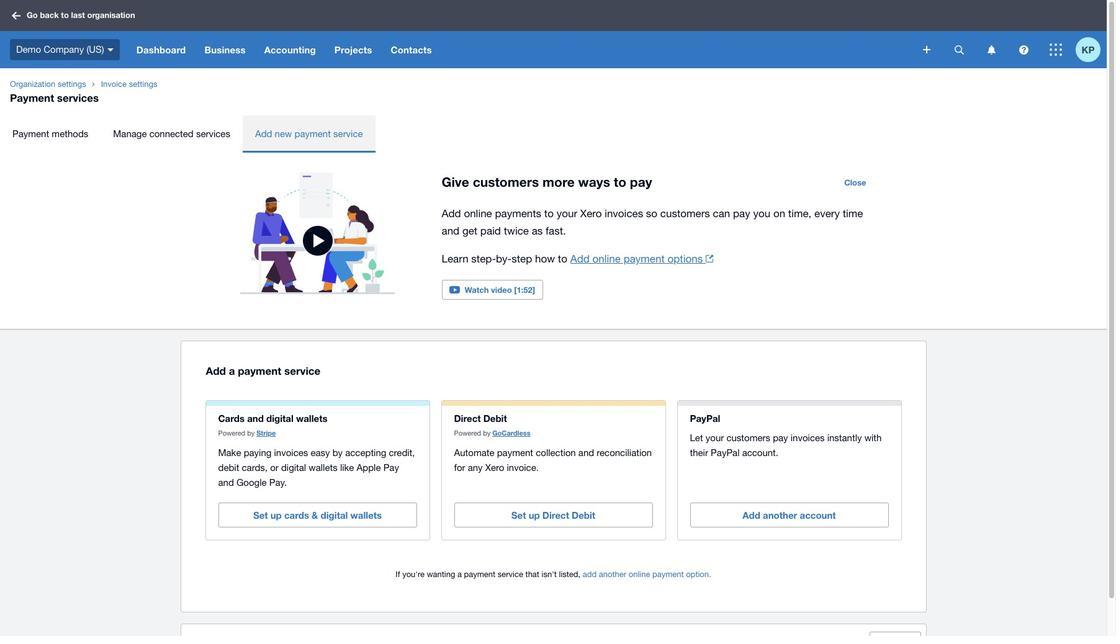 Task type: locate. For each thing, give the bounding box(es) containing it.
to left last
[[61, 10, 69, 20]]

pay
[[630, 175, 653, 190], [734, 207, 751, 220], [773, 433, 789, 444]]

services
[[57, 91, 99, 104], [196, 129, 230, 139]]

1 vertical spatial another
[[599, 570, 627, 580]]

digital
[[266, 413, 294, 424], [281, 463, 306, 473], [321, 510, 348, 521]]

0 vertical spatial online
[[464, 207, 492, 220]]

set down google at the bottom left of the page
[[253, 510, 268, 521]]

powered
[[218, 430, 245, 437], [454, 430, 481, 437]]

2 vertical spatial customers
[[727, 433, 771, 444]]

debit up add
[[572, 510, 596, 521]]

automate payment collection and reconciliation for any xero invoice.
[[454, 448, 652, 473]]

close
[[845, 178, 867, 188]]

to inside banner
[[61, 10, 69, 20]]

2 vertical spatial pay
[[773, 433, 789, 444]]

1 horizontal spatial up
[[529, 510, 540, 521]]

on
[[774, 207, 786, 220]]

a right wanting
[[458, 570, 462, 580]]

by right 'easy'
[[333, 448, 343, 459]]

payments
[[495, 207, 542, 220]]

&
[[312, 510, 318, 521]]

time
[[843, 207, 864, 220]]

invoices
[[605, 207, 644, 220], [791, 433, 825, 444], [274, 448, 308, 459]]

to inside add online payments to your xero invoices so customers can pay you on time, every time and get paid twice as fast.
[[545, 207, 554, 220]]

1 vertical spatial digital
[[281, 463, 306, 473]]

online inside add online payments to your xero invoices so customers can pay you on time, every time and get paid twice as fast.
[[464, 207, 492, 220]]

online up get
[[464, 207, 492, 220]]

paypal up let on the bottom of the page
[[690, 413, 721, 424]]

0 horizontal spatial direct
[[454, 413, 481, 424]]

1 horizontal spatial online
[[593, 253, 621, 265]]

new
[[275, 129, 292, 139]]

learn
[[442, 253, 469, 265]]

contacts button
[[382, 31, 441, 68]]

customers up payments
[[473, 175, 539, 190]]

service inside menu item
[[334, 129, 363, 139]]

svg image
[[12, 11, 20, 20], [955, 45, 964, 54], [1020, 45, 1029, 54]]

2 horizontal spatial pay
[[773, 433, 789, 444]]

up inside button
[[271, 510, 282, 521]]

cards,
[[242, 463, 268, 473]]

add for add new payment service
[[255, 129, 272, 139]]

digital up stripe at bottom left
[[266, 413, 294, 424]]

digital inside cards and digital wallets powered by stripe
[[266, 413, 294, 424]]

invoice settings
[[101, 80, 157, 89]]

1 up from the left
[[271, 510, 282, 521]]

learn step-by-step how to add online payment options
[[442, 253, 703, 265]]

add inside button
[[743, 510, 761, 521]]

organization
[[10, 80, 55, 89]]

wallets down the apple
[[351, 510, 382, 521]]

gocardless link
[[493, 429, 531, 437]]

0 horizontal spatial online
[[464, 207, 492, 220]]

projects
[[335, 44, 372, 55]]

1 settings from the left
[[58, 80, 86, 89]]

0 vertical spatial xero
[[581, 207, 602, 220]]

2 vertical spatial wallets
[[351, 510, 382, 521]]

xero right the any
[[486, 463, 505, 473]]

1 horizontal spatial service
[[334, 129, 363, 139]]

invoices inside make paying invoices easy by accepting credit, debit cards, or digital wallets like apple pay and google pay.
[[274, 448, 308, 459]]

1 vertical spatial customers
[[661, 207, 710, 220]]

ways
[[579, 175, 611, 190]]

2 vertical spatial online
[[629, 570, 651, 580]]

and down debit
[[218, 478, 234, 488]]

1 vertical spatial direct
[[543, 510, 570, 521]]

up inside button
[[529, 510, 540, 521]]

google
[[237, 478, 267, 488]]

set for set up cards & digital wallets
[[253, 510, 268, 521]]

0 vertical spatial your
[[557, 207, 578, 220]]

1 horizontal spatial another
[[763, 510, 798, 521]]

0 horizontal spatial set
[[253, 510, 268, 521]]

xero down ways
[[581, 207, 602, 220]]

1 horizontal spatial a
[[458, 570, 462, 580]]

0 vertical spatial another
[[763, 510, 798, 521]]

paid
[[481, 225, 501, 237]]

pay
[[384, 463, 399, 473]]

add inside menu item
[[255, 129, 272, 139]]

payment right new
[[295, 129, 331, 139]]

payment down organization
[[10, 91, 54, 104]]

invoices up or
[[274, 448, 308, 459]]

another right add
[[599, 570, 627, 580]]

make
[[218, 448, 241, 459]]

svg image
[[1050, 43, 1063, 56], [988, 45, 996, 54], [924, 46, 931, 53], [107, 48, 113, 51]]

set inside button
[[512, 510, 526, 521]]

organization settings
[[10, 80, 86, 89]]

2 horizontal spatial customers
[[727, 433, 771, 444]]

payment left option.
[[653, 570, 684, 580]]

1 horizontal spatial powered
[[454, 430, 481, 437]]

0 horizontal spatial your
[[557, 207, 578, 220]]

1 vertical spatial xero
[[486, 463, 505, 473]]

0 horizontal spatial powered
[[218, 430, 245, 437]]

0 horizontal spatial xero
[[486, 463, 505, 473]]

wanting
[[427, 570, 456, 580]]

services right connected
[[196, 129, 230, 139]]

payment methods link
[[0, 116, 101, 153]]

powered up 'automate'
[[454, 430, 481, 437]]

1 vertical spatial services
[[196, 129, 230, 139]]

customers up account.
[[727, 433, 771, 444]]

organisation
[[87, 10, 135, 20]]

debit up "gocardless" link
[[484, 413, 507, 424]]

invoices inside add online payments to your xero invoices so customers can pay you on time, every time and get paid twice as fast.
[[605, 207, 644, 220]]

0 horizontal spatial service
[[285, 365, 321, 378]]

customers inside add online payments to your xero invoices so customers can pay you on time, every time and get paid twice as fast.
[[661, 207, 710, 220]]

direct
[[454, 413, 481, 424], [543, 510, 570, 521]]

customers
[[473, 175, 539, 190], [661, 207, 710, 220], [727, 433, 771, 444]]

direct inside button
[[543, 510, 570, 521]]

go back to last organisation
[[27, 10, 135, 20]]

1 vertical spatial service
[[285, 365, 321, 378]]

customers right so
[[661, 207, 710, 220]]

1 horizontal spatial by
[[333, 448, 343, 459]]

0 vertical spatial payment
[[10, 91, 54, 104]]

1 horizontal spatial settings
[[129, 80, 157, 89]]

0 horizontal spatial svg image
[[12, 11, 20, 20]]

2 settings from the left
[[129, 80, 157, 89]]

to up fast. on the top of page
[[545, 207, 554, 220]]

business
[[205, 44, 246, 55]]

1 horizontal spatial customers
[[661, 207, 710, 220]]

stripe
[[257, 429, 276, 437]]

1 horizontal spatial direct
[[543, 510, 570, 521]]

add a payment service main content
[[0, 342, 1107, 637]]

video
[[491, 285, 512, 295]]

2 horizontal spatial invoices
[[791, 433, 825, 444]]

0 horizontal spatial up
[[271, 510, 282, 521]]

digital inside button
[[321, 510, 348, 521]]

and up stripe link
[[247, 413, 264, 424]]

and inside automate payment collection and reconciliation for any xero invoice.
[[579, 448, 595, 459]]

add for add another account
[[743, 510, 761, 521]]

2 horizontal spatial by
[[483, 430, 491, 437]]

set
[[253, 510, 268, 521], [512, 510, 526, 521]]

pay up so
[[630, 175, 653, 190]]

1 horizontal spatial set
[[512, 510, 526, 521]]

digital right or
[[281, 463, 306, 473]]

and inside add online payments to your xero invoices so customers can pay you on time, every time and get paid twice as fast.
[[442, 225, 460, 237]]

service
[[334, 129, 363, 139], [285, 365, 321, 378], [498, 570, 524, 580]]

how
[[535, 253, 555, 265]]

xero inside automate payment collection and reconciliation for any xero invoice.
[[486, 463, 505, 473]]

your inside add online payments to your xero invoices so customers can pay you on time, every time and get paid twice as fast.
[[557, 207, 578, 220]]

paypal
[[690, 413, 721, 424], [711, 448, 740, 459]]

online down add online payments to your xero invoices so customers can pay you on time, every time and get paid twice as fast.
[[593, 253, 621, 265]]

by-
[[496, 253, 512, 265]]

add
[[255, 129, 272, 139], [442, 207, 461, 220], [571, 253, 590, 265], [206, 365, 226, 378], [743, 510, 761, 521]]

payment up invoice. at the bottom left
[[497, 448, 534, 459]]

0 horizontal spatial pay
[[630, 175, 653, 190]]

payment
[[10, 91, 54, 104], [12, 129, 49, 139]]

0 vertical spatial direct
[[454, 413, 481, 424]]

wallets down 'easy'
[[309, 463, 338, 473]]

0 vertical spatial digital
[[266, 413, 294, 424]]

your right let on the bottom of the page
[[706, 433, 724, 444]]

add online payments to your xero invoices so customers can pay you on time, every time and get paid twice as fast.
[[442, 207, 864, 237]]

xero
[[581, 207, 602, 220], [486, 463, 505, 473]]

direct up 'automate'
[[454, 413, 481, 424]]

online right add
[[629, 570, 651, 580]]

0 vertical spatial debit
[[484, 413, 507, 424]]

2 vertical spatial invoices
[[274, 448, 308, 459]]

settings up payment services
[[58, 80, 86, 89]]

1 horizontal spatial invoices
[[605, 207, 644, 220]]

payment for payment methods
[[12, 129, 49, 139]]

0 vertical spatial invoices
[[605, 207, 644, 220]]

digital right the &
[[321, 510, 348, 521]]

0 horizontal spatial by
[[247, 430, 255, 437]]

2 set from the left
[[512, 510, 526, 521]]

settings
[[58, 80, 86, 89], [129, 80, 157, 89]]

a up cards
[[229, 365, 235, 378]]

payment methods
[[12, 129, 88, 139]]

add for add a payment service
[[206, 365, 226, 378]]

0 horizontal spatial settings
[[58, 80, 86, 89]]

by
[[247, 430, 255, 437], [483, 430, 491, 437], [333, 448, 343, 459]]

up left the cards
[[271, 510, 282, 521]]

2 horizontal spatial online
[[629, 570, 651, 580]]

twice
[[504, 225, 529, 237]]

and left get
[[442, 225, 460, 237]]

set up direct debit
[[512, 510, 596, 521]]

services down organization settings link
[[57, 91, 99, 104]]

to right the how
[[558, 253, 568, 265]]

set up direct debit button
[[454, 503, 653, 528]]

powered down cards
[[218, 430, 245, 437]]

payment inside add new payment service link
[[295, 129, 331, 139]]

add inside add online payments to your xero invoices so customers can pay you on time, every time and get paid twice as fast.
[[442, 207, 461, 220]]

direct down automate payment collection and reconciliation for any xero invoice.
[[543, 510, 570, 521]]

1 vertical spatial a
[[458, 570, 462, 580]]

settings right invoice
[[129, 80, 157, 89]]

1 set from the left
[[253, 510, 268, 521]]

company
[[44, 44, 84, 55]]

online inside add a payment service main content
[[629, 570, 651, 580]]

reconciliation
[[597, 448, 652, 459]]

2 vertical spatial service
[[498, 570, 524, 580]]

pay left you
[[734, 207, 751, 220]]

invoices left instantly
[[791, 433, 825, 444]]

1 powered from the left
[[218, 430, 245, 437]]

menu
[[0, 116, 1107, 153]]

invoices left so
[[605, 207, 644, 220]]

0 horizontal spatial invoices
[[274, 448, 308, 459]]

0 vertical spatial wallets
[[296, 413, 328, 424]]

1 vertical spatial wallets
[[309, 463, 338, 473]]

paypal right their at right bottom
[[711, 448, 740, 459]]

0 vertical spatial services
[[57, 91, 99, 104]]

option.
[[686, 570, 712, 580]]

1 horizontal spatial pay
[[734, 207, 751, 220]]

0 horizontal spatial a
[[229, 365, 235, 378]]

debit
[[484, 413, 507, 424], [572, 510, 596, 521]]

watch video [1:52] button
[[442, 280, 544, 300]]

collection
[[536, 448, 576, 459]]

by left stripe link
[[247, 430, 255, 437]]

1 horizontal spatial debit
[[572, 510, 596, 521]]

1 horizontal spatial xero
[[581, 207, 602, 220]]

add for add online payments to your xero invoices so customers can pay you on time, every time and get paid twice as fast.
[[442, 207, 461, 220]]

2 horizontal spatial service
[[498, 570, 524, 580]]

wallets inside make paying invoices easy by accepting credit, debit cards, or digital wallets like apple pay and google pay.
[[309, 463, 338, 473]]

0 vertical spatial service
[[334, 129, 363, 139]]

1 vertical spatial paypal
[[711, 448, 740, 459]]

another
[[763, 510, 798, 521], [599, 570, 627, 580]]

set for set up direct debit
[[512, 510, 526, 521]]

stripe link
[[257, 429, 276, 437]]

by up 'automate'
[[483, 430, 491, 437]]

1 vertical spatial invoices
[[791, 433, 825, 444]]

2 powered from the left
[[454, 430, 481, 437]]

your up fast. on the top of page
[[557, 207, 578, 220]]

set down invoice. at the bottom left
[[512, 510, 526, 521]]

1 vertical spatial pay
[[734, 207, 751, 220]]

set up cards & digital wallets
[[253, 510, 382, 521]]

and inside cards and digital wallets powered by stripe
[[247, 413, 264, 424]]

1 horizontal spatial services
[[196, 129, 230, 139]]

2 horizontal spatial svg image
[[1020, 45, 1029, 54]]

svg image inside go back to last organisation link
[[12, 11, 20, 20]]

give
[[442, 175, 469, 190]]

settings for organization settings
[[58, 80, 86, 89]]

go back to last organisation link
[[7, 5, 143, 27]]

you
[[754, 207, 771, 220]]

wallets up 'easy'
[[296, 413, 328, 424]]

payment inside payment methods link
[[12, 129, 49, 139]]

direct debit powered by gocardless
[[454, 413, 531, 437]]

set inside button
[[253, 510, 268, 521]]

2 up from the left
[[529, 510, 540, 521]]

cards and digital wallets powered by stripe
[[218, 413, 328, 437]]

payment left methods
[[12, 129, 49, 139]]

another left the account
[[763, 510, 798, 521]]

1 horizontal spatial your
[[706, 433, 724, 444]]

pay up account.
[[773, 433, 789, 444]]

0 vertical spatial customers
[[473, 175, 539, 190]]

1 vertical spatial debit
[[572, 510, 596, 521]]

and right collection
[[579, 448, 595, 459]]

navigation
[[0, 116, 1107, 153]]

a
[[229, 365, 235, 378], [458, 570, 462, 580]]

1 vertical spatial your
[[706, 433, 724, 444]]

banner
[[0, 0, 1107, 68]]

demo company (us) button
[[0, 31, 127, 68]]

wallets inside button
[[351, 510, 382, 521]]

2 vertical spatial digital
[[321, 510, 348, 521]]

or
[[270, 463, 279, 473]]

your
[[557, 207, 578, 220], [706, 433, 724, 444]]

give customers more ways to pay
[[442, 175, 653, 190]]

wallets
[[296, 413, 328, 424], [309, 463, 338, 473], [351, 510, 382, 521]]

let
[[690, 433, 704, 444]]

instantly
[[828, 433, 862, 444]]

add new payment service link
[[243, 116, 376, 153]]

debit inside set up direct debit button
[[572, 510, 596, 521]]

1 vertical spatial payment
[[12, 129, 49, 139]]

0 horizontal spatial debit
[[484, 413, 507, 424]]

up down invoice. at the bottom left
[[529, 510, 540, 521]]



Task type: describe. For each thing, give the bounding box(es) containing it.
add new payment service menu item
[[243, 116, 376, 153]]

as
[[532, 225, 543, 237]]

services inside 'link'
[[196, 129, 230, 139]]

dashboard link
[[127, 31, 195, 68]]

customers inside the let your customers pay invoices instantly with their paypal account.
[[727, 433, 771, 444]]

add new payment service
[[255, 129, 363, 139]]

0 horizontal spatial another
[[599, 570, 627, 580]]

manage connected services link
[[101, 116, 243, 153]]

contacts
[[391, 44, 432, 55]]

make paying invoices easy by accepting credit, debit cards, or digital wallets like apple pay and google pay.
[[218, 448, 415, 488]]

direct inside direct debit powered by gocardless
[[454, 413, 481, 424]]

that
[[526, 570, 540, 580]]

[1:52]
[[514, 285, 536, 295]]

if
[[396, 570, 400, 580]]

add a payment service
[[206, 365, 321, 378]]

more
[[543, 175, 575, 190]]

last
[[71, 10, 85, 20]]

isn't
[[542, 570, 557, 580]]

payment right wanting
[[464, 570, 496, 580]]

pay inside the let your customers pay invoices instantly with their paypal account.
[[773, 433, 789, 444]]

organization settings link
[[5, 78, 91, 91]]

1 horizontal spatial svg image
[[955, 45, 964, 54]]

0 vertical spatial paypal
[[690, 413, 721, 424]]

invoices inside the let your customers pay invoices instantly with their paypal account.
[[791, 433, 825, 444]]

step-
[[472, 253, 496, 265]]

0 vertical spatial pay
[[630, 175, 653, 190]]

back
[[40, 10, 59, 20]]

0 horizontal spatial customers
[[473, 175, 539, 190]]

apple
[[357, 463, 381, 473]]

can
[[713, 207, 731, 220]]

get
[[463, 225, 478, 237]]

0 horizontal spatial services
[[57, 91, 99, 104]]

your inside the let your customers pay invoices instantly with their paypal account.
[[706, 433, 724, 444]]

pay inside add online payments to your xero invoices so customers can pay you on time, every time and get paid twice as fast.
[[734, 207, 751, 220]]

up for cards
[[271, 510, 282, 521]]

service for add new payment service
[[334, 129, 363, 139]]

kp button
[[1076, 31, 1107, 68]]

every
[[815, 207, 840, 220]]

account.
[[743, 448, 779, 459]]

banner containing kp
[[0, 0, 1107, 68]]

accounting
[[264, 44, 316, 55]]

digital inside make paying invoices easy by accepting credit, debit cards, or digital wallets like apple pay and google pay.
[[281, 463, 306, 473]]

manage connected services
[[113, 129, 230, 139]]

by inside direct debit powered by gocardless
[[483, 430, 491, 437]]

0 vertical spatial a
[[229, 365, 235, 378]]

navigation containing payment methods
[[0, 116, 1107, 153]]

payment for payment services
[[10, 91, 54, 104]]

accounting button
[[255, 31, 325, 68]]

powered inside cards and digital wallets powered by stripe
[[218, 430, 245, 437]]

set up cards & digital wallets button
[[218, 503, 417, 528]]

payment inside automate payment collection and reconciliation for any xero invoice.
[[497, 448, 534, 459]]

payment down add online payments to your xero invoices so customers can pay you on time, every time and get paid twice as fast.
[[624, 253, 665, 265]]

paypal inside the let your customers pay invoices instantly with their paypal account.
[[711, 448, 740, 459]]

listed,
[[559, 570, 581, 580]]

up for direct
[[529, 510, 540, 521]]

so
[[647, 207, 658, 220]]

payment up cards
[[238, 365, 282, 378]]

add another online payment option. button
[[583, 563, 712, 588]]

svg image inside demo company (us) popup button
[[107, 48, 113, 51]]

add another account
[[743, 510, 836, 521]]

xero inside add online payments to your xero invoices so customers can pay you on time, every time and get paid twice as fast.
[[581, 207, 602, 220]]

1 vertical spatial online
[[593, 253, 621, 265]]

watch video [1:52]
[[465, 285, 536, 295]]

cards
[[284, 510, 309, 521]]

like
[[340, 463, 354, 473]]

pay.
[[269, 478, 287, 488]]

fast.
[[546, 225, 566, 237]]

by inside cards and digital wallets powered by stripe
[[247, 430, 255, 437]]

for
[[454, 463, 466, 473]]

settings for invoice settings
[[129, 80, 157, 89]]

menu containing payment methods
[[0, 116, 1107, 153]]

connected
[[149, 129, 194, 139]]

debit
[[218, 463, 239, 473]]

wallets inside cards and digital wallets powered by stripe
[[296, 413, 328, 424]]

add online payment options link
[[571, 253, 714, 265]]

debit inside direct debit powered by gocardless
[[484, 413, 507, 424]]

options
[[668, 253, 703, 265]]

by inside make paying invoices easy by accepting credit, debit cards, or digital wallets like apple pay and google pay.
[[333, 448, 343, 459]]

invoice.
[[507, 463, 539, 473]]

accepting
[[346, 448, 387, 459]]

their
[[690, 448, 709, 459]]

demo company (us)
[[16, 44, 104, 55]]

add
[[583, 570, 597, 580]]

business button
[[195, 31, 255, 68]]

to right ways
[[614, 175, 627, 190]]

paying
[[244, 448, 272, 459]]

cards
[[218, 413, 245, 424]]

(us)
[[87, 44, 104, 55]]

gocardless
[[493, 429, 531, 437]]

let your customers pay invoices instantly with their paypal account.
[[690, 433, 882, 459]]

time,
[[789, 207, 812, 220]]

and inside make paying invoices easy by accepting credit, debit cards, or digital wallets like apple pay and google pay.
[[218, 478, 234, 488]]

methods
[[52, 129, 88, 139]]

projects button
[[325, 31, 382, 68]]

if you're wanting a payment service that isn't listed, add another online payment option.
[[396, 570, 712, 580]]

dashboard
[[136, 44, 186, 55]]

demo
[[16, 44, 41, 55]]

manage
[[113, 129, 147, 139]]

service for add a payment service
[[285, 365, 321, 378]]

powered inside direct debit powered by gocardless
[[454, 430, 481, 437]]

another inside button
[[763, 510, 798, 521]]

invoice settings link
[[96, 78, 162, 91]]

close button
[[837, 173, 874, 193]]

any
[[468, 463, 483, 473]]



Task type: vqa. For each thing, say whether or not it's contained in the screenshot.
"(non-"
no



